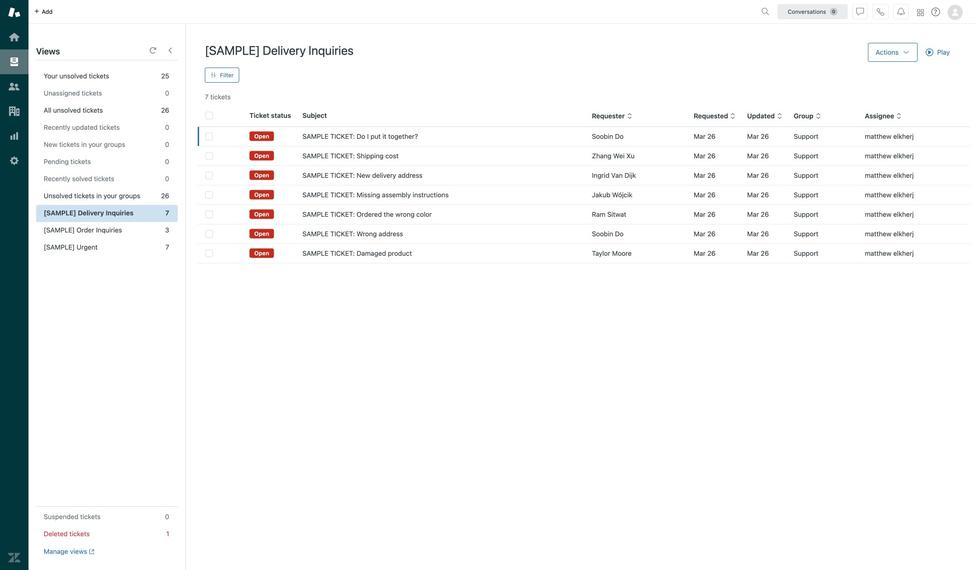 Task type: vqa. For each thing, say whether or not it's contained in the screenshot.
add link (cmd k) Image
no



Task type: describe. For each thing, give the bounding box(es) containing it.
views image
[[8, 56, 20, 68]]

reporting image
[[8, 130, 20, 142]]

button displays agent's chat status as invisible. image
[[857, 8, 865, 15]]

refresh views pane image
[[149, 47, 157, 54]]

organizations image
[[8, 105, 20, 117]]

7 row from the top
[[198, 244, 971, 263]]

admin image
[[8, 155, 20, 167]]

zendesk image
[[8, 552, 20, 564]]

opens in a new tab image
[[87, 549, 95, 555]]

main element
[[0, 0, 29, 570]]



Task type: locate. For each thing, give the bounding box(es) containing it.
row
[[198, 127, 971, 146], [198, 146, 971, 166], [198, 166, 971, 185], [198, 185, 971, 205], [198, 205, 971, 224], [198, 224, 971, 244], [198, 244, 971, 263]]

get started image
[[8, 31, 20, 43]]

5 row from the top
[[198, 205, 971, 224]]

6 row from the top
[[198, 224, 971, 244]]

1 row from the top
[[198, 127, 971, 146]]

3 row from the top
[[198, 166, 971, 185]]

customers image
[[8, 80, 20, 93]]

hide panel views image
[[166, 47, 174, 54]]

get help image
[[932, 8, 941, 16]]

zendesk support image
[[8, 6, 20, 19]]

2 row from the top
[[198, 146, 971, 166]]

notifications image
[[898, 8, 906, 15]]

4 row from the top
[[198, 185, 971, 205]]

zendesk products image
[[918, 9, 925, 16]]



